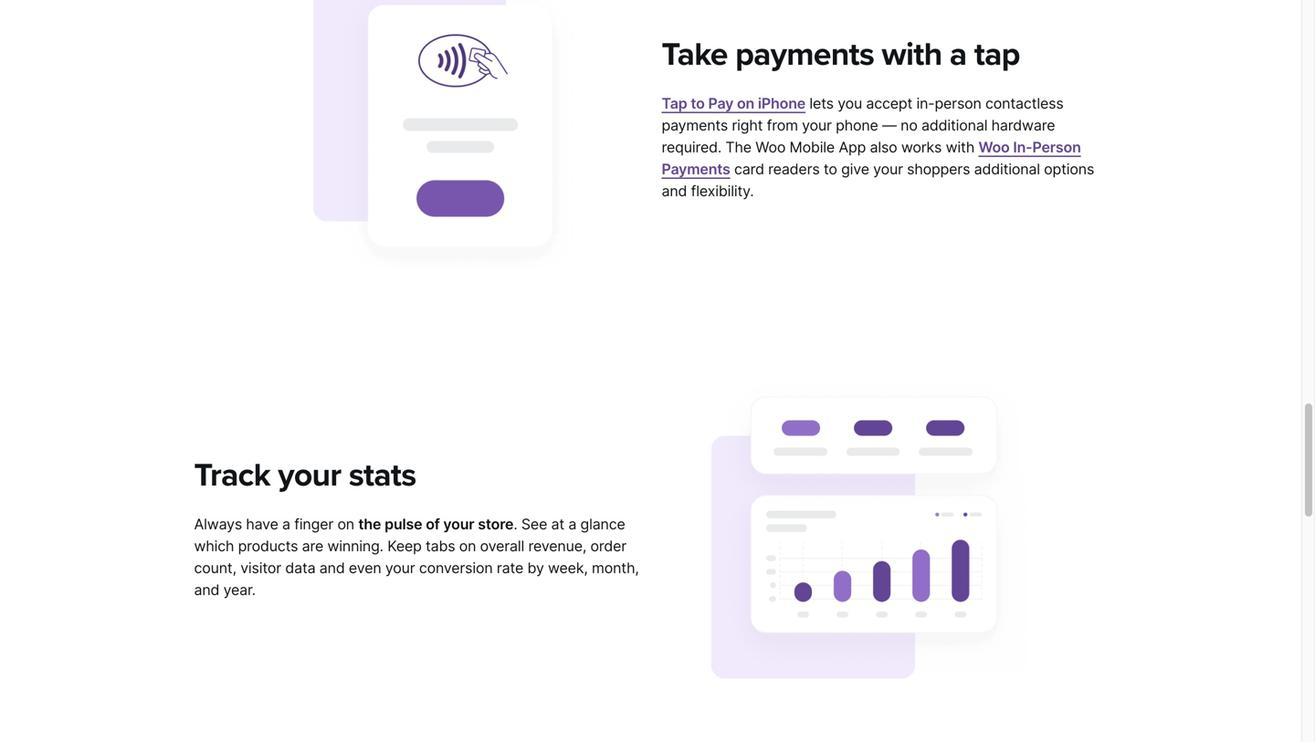 Task type: locate. For each thing, give the bounding box(es) containing it.
you
[[838, 94, 862, 112]]

and down count,
[[194, 581, 219, 599]]

rate
[[497, 559, 523, 577]]

your up finger
[[278, 456, 341, 495]]

your down "lets"
[[802, 116, 832, 134]]

pay
[[708, 94, 733, 112]]

your inside the . see at a glance which products are winning. keep tabs on overall revenue, order count, visitor data and even your conversion rate by week, month, and year.
[[385, 559, 415, 577]]

your inside card readers to give your shoppers additional options and flexibility.
[[873, 160, 903, 178]]

0 vertical spatial additional
[[921, 116, 987, 134]]

give
[[841, 160, 869, 178]]

with
[[882, 35, 942, 74], [946, 138, 974, 156]]

right
[[732, 116, 763, 134]]

products
[[238, 538, 298, 555]]

0 vertical spatial on
[[737, 94, 754, 112]]

a right at
[[568, 516, 576, 533]]

1 horizontal spatial to
[[824, 160, 837, 178]]

payments
[[735, 35, 874, 74], [662, 116, 728, 134]]

1 horizontal spatial on
[[459, 538, 476, 555]]

and
[[662, 182, 687, 200], [319, 559, 345, 577], [194, 581, 219, 599]]

1 vertical spatial with
[[946, 138, 974, 156]]

0 horizontal spatial on
[[337, 516, 354, 533]]

pulse
[[385, 516, 422, 533]]

mobile
[[789, 138, 835, 156]]

tabs
[[426, 538, 455, 555]]

0 horizontal spatial payments
[[662, 116, 728, 134]]

count,
[[194, 559, 236, 577]]

glance
[[580, 516, 625, 533]]

additional down the person
[[921, 116, 987, 134]]

payments up required. at the top right of the page
[[662, 116, 728, 134]]

in-
[[1013, 138, 1032, 156]]

even
[[349, 559, 381, 577]]

additional
[[921, 116, 987, 134], [974, 160, 1040, 178]]

0 vertical spatial to
[[691, 94, 705, 112]]

1 vertical spatial additional
[[974, 160, 1040, 178]]

lets
[[809, 94, 834, 112]]

0 vertical spatial payments
[[735, 35, 874, 74]]

a left tap
[[950, 35, 967, 74]]

1 horizontal spatial a
[[568, 516, 576, 533]]

0 vertical spatial with
[[882, 35, 942, 74]]

to
[[691, 94, 705, 112], [824, 160, 837, 178]]

on up conversion
[[459, 538, 476, 555]]

1 vertical spatial payments
[[662, 116, 728, 134]]

your right of
[[443, 516, 474, 533]]

from
[[767, 116, 798, 134]]

track your stats
[[194, 456, 416, 495]]

0 horizontal spatial and
[[194, 581, 219, 599]]

2 horizontal spatial and
[[662, 182, 687, 200]]

person
[[935, 94, 981, 112]]

1 vertical spatial to
[[824, 160, 837, 178]]

your down also
[[873, 160, 903, 178]]

a
[[950, 35, 967, 74], [282, 516, 290, 533], [568, 516, 576, 533]]

with up the in-
[[882, 35, 942, 74]]

on left the
[[337, 516, 354, 533]]

with up "shoppers"
[[946, 138, 974, 156]]

. see at a glance which products are winning. keep tabs on overall revenue, order count, visitor data and even your conversion rate by week, month, and year.
[[194, 516, 639, 599]]

take payments with a tap
[[662, 35, 1020, 74]]

works
[[901, 138, 942, 156]]

visitor
[[240, 559, 281, 577]]

payments up "lets"
[[735, 35, 874, 74]]

card readers to give your shoppers additional options and flexibility.
[[662, 160, 1094, 200]]

always have a finger on the pulse of your store
[[194, 516, 514, 533]]

2 horizontal spatial a
[[950, 35, 967, 74]]

0 horizontal spatial woo
[[755, 138, 786, 156]]

woo
[[755, 138, 786, 156], [978, 138, 1010, 156]]

the
[[358, 516, 381, 533]]

and down payments
[[662, 182, 687, 200]]

0 horizontal spatial with
[[882, 35, 942, 74]]

to left pay
[[691, 94, 705, 112]]

1 vertical spatial on
[[337, 516, 354, 533]]

your down 'keep'
[[385, 559, 415, 577]]

1 horizontal spatial woo
[[978, 138, 1010, 156]]

on up right
[[737, 94, 754, 112]]

and down are
[[319, 559, 345, 577]]

shoppers
[[907, 160, 970, 178]]

your inside lets you accept in-person contactless payments right from your phone — no additional hardware required. the woo mobile app also works with
[[802, 116, 832, 134]]

payments inside lets you accept in-person contactless payments right from your phone — no additional hardware required. the woo mobile app also works with
[[662, 116, 728, 134]]

a right have
[[282, 516, 290, 533]]

tap
[[974, 35, 1020, 74]]

additional down in-
[[974, 160, 1040, 178]]

conversion
[[419, 559, 493, 577]]

2 vertical spatial and
[[194, 581, 219, 599]]

woo down from
[[755, 138, 786, 156]]

to left give
[[824, 160, 837, 178]]

1 vertical spatial and
[[319, 559, 345, 577]]

1 horizontal spatial and
[[319, 559, 345, 577]]

tap to pay on iphone
[[662, 94, 806, 112]]

woo inside lets you accept in-person contactless payments right from your phone — no additional hardware required. the woo mobile app also works with
[[755, 138, 786, 156]]

0 horizontal spatial a
[[282, 516, 290, 533]]

card
[[734, 160, 764, 178]]

a inside the . see at a glance which products are winning. keep tabs on overall revenue, order count, visitor data and even your conversion rate by week, month, and year.
[[568, 516, 576, 533]]

in-
[[916, 94, 935, 112]]

1 woo from the left
[[755, 138, 786, 156]]

at
[[551, 516, 564, 533]]

on
[[737, 94, 754, 112], [337, 516, 354, 533], [459, 538, 476, 555]]

1 horizontal spatial with
[[946, 138, 974, 156]]

store
[[478, 516, 514, 533]]

tap
[[662, 94, 687, 112]]

0 vertical spatial and
[[662, 182, 687, 200]]

woo left in-
[[978, 138, 1010, 156]]

app
[[839, 138, 866, 156]]

2 woo from the left
[[978, 138, 1010, 156]]

track
[[194, 456, 270, 495]]

your
[[802, 116, 832, 134], [873, 160, 903, 178], [278, 456, 341, 495], [443, 516, 474, 533], [385, 559, 415, 577]]

2 vertical spatial on
[[459, 538, 476, 555]]

on inside the . see at a glance which products are winning. keep tabs on overall revenue, order count, visitor data and even your conversion rate by week, month, and year.
[[459, 538, 476, 555]]

of
[[426, 516, 440, 533]]

which
[[194, 538, 234, 555]]

phone
[[836, 116, 878, 134]]



Task type: describe. For each thing, give the bounding box(es) containing it.
month,
[[592, 559, 639, 577]]

1 horizontal spatial payments
[[735, 35, 874, 74]]

woo in-person payments
[[662, 138, 1081, 178]]

.
[[514, 516, 517, 533]]

additional inside card readers to give your shoppers additional options and flexibility.
[[974, 160, 1040, 178]]

a for take payments with a tap
[[950, 35, 967, 74]]

payments
[[662, 160, 730, 178]]

see
[[521, 516, 547, 533]]

with inside lets you accept in-person contactless payments right from your phone — no additional hardware required. the woo mobile app also works with
[[946, 138, 974, 156]]

order
[[590, 538, 626, 555]]

person
[[1032, 138, 1081, 156]]

keep
[[387, 538, 422, 555]]

and inside card readers to give your shoppers additional options and flexibility.
[[662, 182, 687, 200]]

required.
[[662, 138, 722, 156]]

readers
[[768, 160, 820, 178]]

overall
[[480, 538, 524, 555]]

contactless
[[985, 94, 1063, 112]]

hardware
[[991, 116, 1055, 134]]

the
[[725, 138, 752, 156]]

additional inside lets you accept in-person contactless payments right from your phone — no additional hardware required. the woo mobile app also works with
[[921, 116, 987, 134]]

options
[[1044, 160, 1094, 178]]

no
[[901, 116, 918, 134]]

have
[[246, 516, 278, 533]]

woo in-person payments link
[[662, 138, 1081, 178]]

stats
[[349, 456, 416, 495]]

to inside card readers to give your shoppers additional options and flexibility.
[[824, 160, 837, 178]]

lets you accept in-person contactless payments right from your phone — no additional hardware required. the woo mobile app also works with
[[662, 94, 1063, 156]]

week,
[[548, 559, 588, 577]]

are
[[302, 538, 323, 555]]

take
[[662, 35, 728, 74]]

accept
[[866, 94, 912, 112]]

0 horizontal spatial to
[[691, 94, 705, 112]]

finger
[[294, 516, 333, 533]]

also
[[870, 138, 897, 156]]

—
[[882, 116, 897, 134]]

tap to pay on iphone link
[[662, 94, 806, 112]]

a for . see at a glance which products are winning. keep tabs on overall revenue, order count, visitor data and even your conversion rate by week, month, and year.
[[568, 516, 576, 533]]

revenue,
[[528, 538, 586, 555]]

always
[[194, 516, 242, 533]]

data
[[285, 559, 315, 577]]

iphone
[[758, 94, 806, 112]]

winning.
[[327, 538, 383, 555]]

2 horizontal spatial on
[[737, 94, 754, 112]]

woo inside woo in-person payments
[[978, 138, 1010, 156]]

year.
[[223, 581, 256, 599]]

flexibility.
[[691, 182, 754, 200]]

by
[[527, 559, 544, 577]]



Task type: vqa. For each thing, say whether or not it's contained in the screenshot.
additional within the lets you accept in-person contactless payments right from your phone — no additional hardware required. The Woo Mobile App also works with
yes



